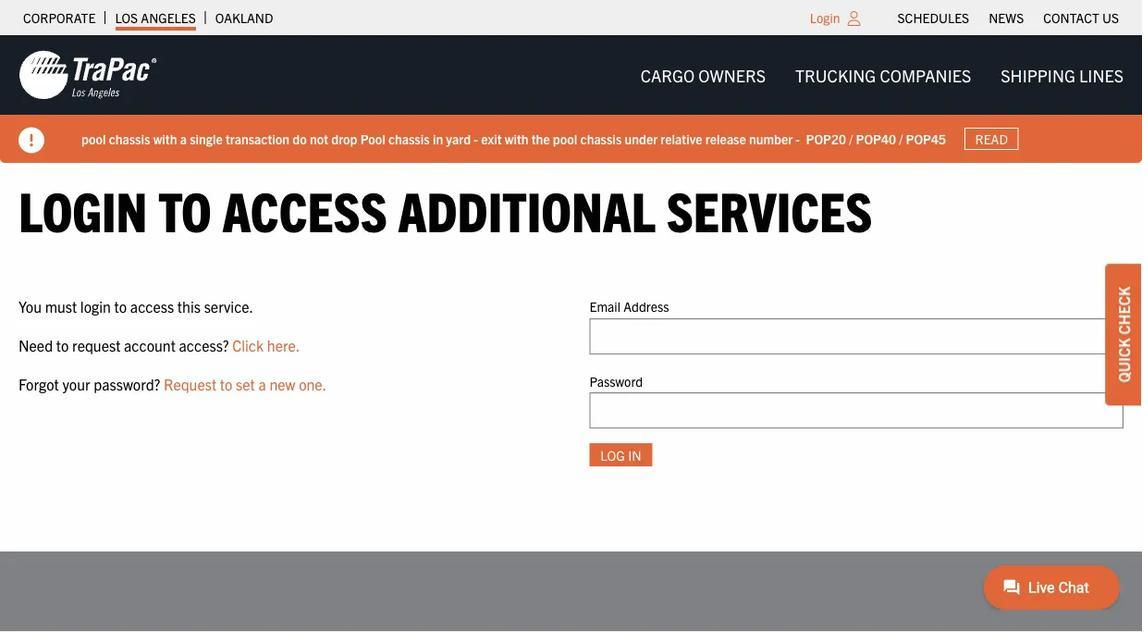 Task type: vqa. For each thing, say whether or not it's contained in the screenshot.
05:00
no



Task type: describe. For each thing, give the bounding box(es) containing it.
trucking companies
[[796, 64, 972, 85]]

read link
[[965, 128, 1019, 150]]

corporate link
[[23, 5, 96, 31]]

oakland
[[215, 9, 273, 26]]

login for login to access additional services
[[19, 175, 148, 242]]

new
[[270, 374, 296, 393]]

click here. link
[[232, 336, 300, 354]]

here.
[[267, 336, 300, 354]]

1 - from the left
[[474, 130, 478, 147]]

cargo owners
[[641, 64, 766, 85]]

click
[[232, 336, 264, 354]]

pop20
[[806, 130, 847, 147]]

to right login
[[114, 297, 127, 316]]

pool chassis with a single transaction  do not drop pool chassis in yard -  exit with the pool chassis under relative release number -  pop20 / pop40 / pop45
[[81, 130, 947, 147]]

trucking
[[796, 64, 877, 85]]

2 pool from the left
[[553, 130, 578, 147]]

email address
[[590, 298, 670, 315]]

pop40
[[856, 130, 897, 147]]

exit
[[481, 130, 502, 147]]

account
[[124, 336, 176, 354]]

need
[[19, 336, 53, 354]]

corporate
[[23, 9, 96, 26]]

services
[[667, 175, 873, 242]]

login to access additional services main content
[[0, 175, 1143, 496]]

Email Address text field
[[590, 318, 1124, 354]]

2 chassis from the left
[[389, 130, 430, 147]]

2 with from the left
[[505, 130, 529, 147]]

need to request account access? click here.
[[19, 336, 300, 354]]

to right need
[[56, 336, 69, 354]]

additional
[[398, 175, 656, 242]]

address
[[624, 298, 670, 315]]

3 chassis from the left
[[581, 130, 622, 147]]

this
[[178, 297, 201, 316]]

release
[[706, 130, 747, 147]]

a inside "login to access additional services" main content
[[259, 374, 266, 393]]

check
[[1115, 287, 1134, 335]]

menu bar containing schedules
[[888, 5, 1129, 31]]

forgot
[[19, 374, 59, 393]]

you must login to access this service.
[[19, 297, 254, 316]]

quick check
[[1115, 287, 1134, 382]]

password
[[590, 372, 643, 389]]

banner containing cargo owners
[[0, 35, 1143, 163]]

login to access additional services
[[19, 175, 873, 242]]

1 with from the left
[[153, 130, 177, 147]]

your
[[62, 374, 90, 393]]

request to set a new one. link
[[164, 374, 327, 393]]

shipping
[[1002, 64, 1076, 85]]

light image
[[848, 11, 861, 26]]

solid image
[[19, 127, 44, 153]]

contact us
[[1044, 9, 1120, 26]]



Task type: locate. For each thing, give the bounding box(es) containing it.
angeles
[[141, 9, 196, 26]]

to left set
[[220, 374, 233, 393]]

1 vertical spatial a
[[259, 374, 266, 393]]

0 horizontal spatial pool
[[81, 130, 106, 147]]

pool right solid icon
[[81, 130, 106, 147]]

cargo owners link
[[626, 56, 781, 94]]

shipping lines
[[1002, 64, 1124, 85]]

lines
[[1080, 64, 1124, 85]]

access
[[130, 297, 174, 316]]

login
[[810, 9, 841, 26], [19, 175, 148, 242]]

to
[[158, 175, 212, 242], [114, 297, 127, 316], [56, 336, 69, 354], [220, 374, 233, 393]]

pool right "the"
[[553, 130, 578, 147]]

1 / from the left
[[850, 130, 853, 147]]

- left exit
[[474, 130, 478, 147]]

chassis left under
[[581, 130, 622, 147]]

access
[[223, 175, 388, 242]]

pop45
[[906, 130, 947, 147]]

1 horizontal spatial pool
[[553, 130, 578, 147]]

0 vertical spatial a
[[180, 130, 187, 147]]

login link
[[810, 9, 841, 26]]

footer
[[0, 552, 1143, 632]]

password?
[[94, 374, 160, 393]]

0 horizontal spatial with
[[153, 130, 177, 147]]

/ right pop20
[[850, 130, 853, 147]]

news link
[[989, 5, 1025, 31]]

service.
[[204, 297, 254, 316]]

schedules
[[898, 9, 970, 26]]

/ left pop45
[[900, 130, 903, 147]]

single
[[190, 130, 223, 147]]

menu bar down light icon
[[626, 56, 1139, 94]]

read
[[976, 130, 1009, 147]]

0 horizontal spatial -
[[474, 130, 478, 147]]

schedules link
[[898, 5, 970, 31]]

banner
[[0, 35, 1143, 163]]

none submit inside "login to access additional services" main content
[[590, 443, 653, 466]]

a right set
[[259, 374, 266, 393]]

a left single
[[180, 130, 187, 147]]

1 pool from the left
[[81, 130, 106, 147]]

los angeles link
[[115, 5, 196, 31]]

to down single
[[158, 175, 212, 242]]

contact us link
[[1044, 5, 1120, 31]]

one.
[[299, 374, 327, 393]]

not
[[310, 130, 328, 147]]

2 / from the left
[[900, 130, 903, 147]]

menu bar up shipping
[[888, 5, 1129, 31]]

login inside main content
[[19, 175, 148, 242]]

/
[[850, 130, 853, 147], [900, 130, 903, 147]]

chassis
[[109, 130, 150, 147], [389, 130, 430, 147], [581, 130, 622, 147]]

with
[[153, 130, 177, 147], [505, 130, 529, 147]]

0 vertical spatial login
[[810, 9, 841, 26]]

in
[[433, 130, 443, 147]]

do
[[293, 130, 307, 147]]

-
[[474, 130, 478, 147], [796, 130, 801, 147]]

los angeles
[[115, 9, 196, 26]]

2 horizontal spatial chassis
[[581, 130, 622, 147]]

0 vertical spatial menu bar
[[888, 5, 1129, 31]]

login left light icon
[[810, 9, 841, 26]]

None submit
[[590, 443, 653, 466]]

shipping lines link
[[987, 56, 1139, 94]]

Password password field
[[590, 392, 1124, 428]]

drop
[[331, 130, 358, 147]]

with left "the"
[[505, 130, 529, 147]]

login for login link
[[810, 9, 841, 26]]

you
[[19, 297, 42, 316]]

a inside 'banner'
[[180, 130, 187, 147]]

relative
[[661, 130, 703, 147]]

1 horizontal spatial -
[[796, 130, 801, 147]]

1 horizontal spatial chassis
[[389, 130, 430, 147]]

login down solid icon
[[19, 175, 148, 242]]

companies
[[880, 64, 972, 85]]

pool
[[81, 130, 106, 147], [553, 130, 578, 147]]

transaction
[[226, 130, 290, 147]]

us
[[1103, 9, 1120, 26]]

1 horizontal spatial /
[[900, 130, 903, 147]]

request
[[72, 336, 121, 354]]

with left single
[[153, 130, 177, 147]]

1 horizontal spatial with
[[505, 130, 529, 147]]

los
[[115, 9, 138, 26]]

pool
[[361, 130, 386, 147]]

los angeles image
[[19, 49, 157, 101]]

0 horizontal spatial /
[[850, 130, 853, 147]]

- right number
[[796, 130, 801, 147]]

cargo
[[641, 64, 695, 85]]

must
[[45, 297, 77, 316]]

menu bar containing cargo owners
[[626, 56, 1139, 94]]

menu bar
[[888, 5, 1129, 31], [626, 56, 1139, 94]]

number
[[750, 130, 793, 147]]

request
[[164, 374, 217, 393]]

set
[[236, 374, 255, 393]]

email
[[590, 298, 621, 315]]

2 - from the left
[[796, 130, 801, 147]]

access?
[[179, 336, 229, 354]]

quick
[[1115, 338, 1134, 382]]

trucking companies link
[[781, 56, 987, 94]]

forgot your password? request to set a new one.
[[19, 374, 327, 393]]

1 horizontal spatial a
[[259, 374, 266, 393]]

chassis left the in at the left top of page
[[389, 130, 430, 147]]

1 horizontal spatial login
[[810, 9, 841, 26]]

chassis down 'los angeles' image
[[109, 130, 150, 147]]

quick check link
[[1106, 263, 1143, 406]]

1 chassis from the left
[[109, 130, 150, 147]]

0 horizontal spatial chassis
[[109, 130, 150, 147]]

0 horizontal spatial a
[[180, 130, 187, 147]]

the
[[532, 130, 550, 147]]

1 vertical spatial login
[[19, 175, 148, 242]]

0 horizontal spatial login
[[19, 175, 148, 242]]

under
[[625, 130, 658, 147]]

login
[[80, 297, 111, 316]]

yard
[[446, 130, 471, 147]]

a
[[180, 130, 187, 147], [259, 374, 266, 393]]

1 vertical spatial menu bar
[[626, 56, 1139, 94]]

contact
[[1044, 9, 1100, 26]]

news
[[989, 9, 1025, 26]]

oakland link
[[215, 5, 273, 31]]

owners
[[699, 64, 766, 85]]



